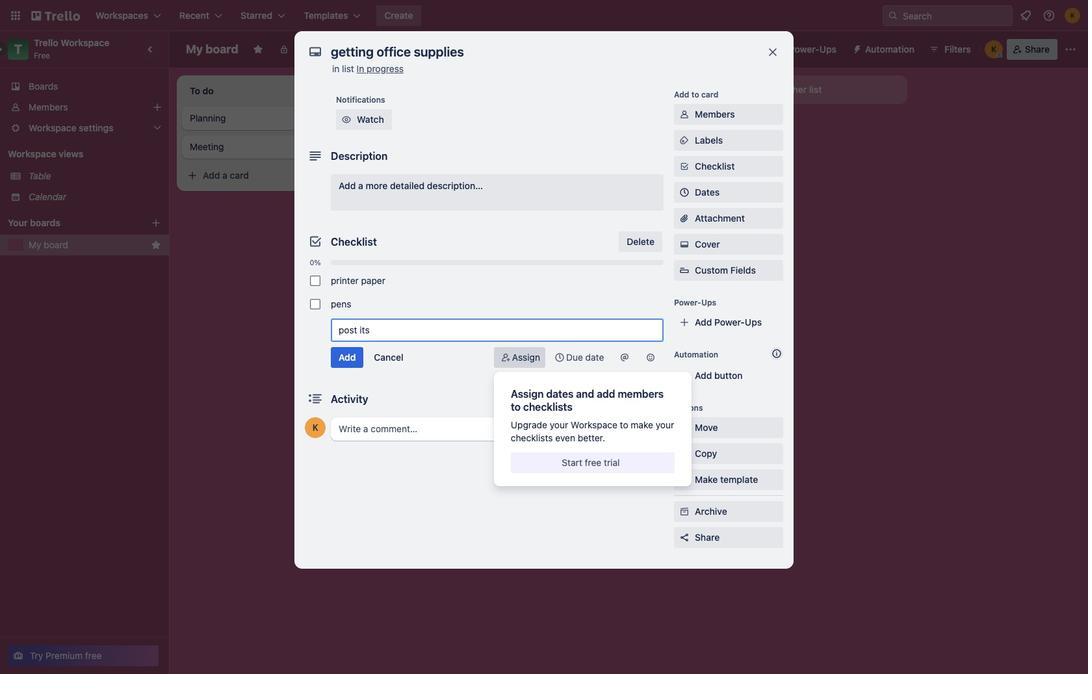 Task type: describe. For each thing, give the bounding box(es) containing it.
sm image for archive link
[[678, 505, 691, 518]]

private button
[[271, 39, 332, 60]]

filters
[[945, 44, 971, 55]]

labels
[[695, 135, 723, 146]]

description
[[331, 150, 388, 162]]

sm image for move
[[678, 421, 691, 434]]

0 vertical spatial create from template… image
[[702, 112, 713, 122]]

upgrade
[[511, 419, 548, 431]]

delete link
[[619, 232, 663, 252]]

button
[[715, 370, 743, 381]]

0 horizontal spatial members link
[[0, 97, 169, 118]]

assign for assign dates and add members to checklists upgrade your workspace to make your checklists even better.
[[511, 388, 544, 400]]

details
[[626, 393, 655, 405]]

workspace inside "assign dates and add members to checklists upgrade your workspace to make your checklists even better."
[[571, 419, 618, 431]]

0 vertical spatial list
[[342, 63, 354, 74]]

add button
[[695, 370, 743, 381]]

your boards with 1 items element
[[8, 215, 131, 231]]

dates button
[[674, 182, 784, 203]]

add to card
[[674, 90, 719, 100]]

0 horizontal spatial board
[[44, 239, 68, 250]]

planning link
[[190, 112, 341, 125]]

my board inside text box
[[186, 42, 238, 56]]

1 vertical spatial checklist
[[331, 236, 377, 248]]

assign for assign
[[512, 352, 540, 363]]

show menu image
[[1065, 43, 1078, 56]]

table
[[29, 170, 51, 181]]

try premium free button
[[8, 646, 159, 667]]

automation button
[[847, 39, 923, 60]]

boards
[[30, 217, 60, 228]]

make template
[[695, 474, 759, 485]]

t
[[14, 42, 22, 57]]

my board link
[[29, 239, 146, 252]]

kendallparks02 (kendallparks02) image
[[305, 418, 326, 438]]

meeting
[[190, 141, 224, 152]]

0%
[[310, 258, 321, 267]]

t link
[[8, 39, 29, 60]]

1 vertical spatial checklists
[[511, 432, 553, 444]]

1 horizontal spatial kendallparks02 (kendallparks02) image
[[1065, 8, 1081, 23]]

progress
[[367, 63, 404, 74]]

add board image
[[151, 218, 161, 228]]

custom fields
[[695, 265, 756, 276]]

meeting link
[[190, 140, 341, 153]]

add a more detailed description… link
[[331, 174, 664, 211]]

add inside "button"
[[754, 84, 772, 95]]

getting office supplies
[[375, 113, 468, 124]]

Search field
[[899, 6, 1013, 25]]

0 horizontal spatial automation
[[674, 350, 719, 360]]

a down meeting
[[222, 170, 228, 181]]

watch button
[[336, 109, 392, 130]]

sm image for copy
[[678, 447, 691, 460]]

add power-ups link
[[674, 312, 784, 333]]

getting office supplies link
[[375, 112, 525, 125]]

dates
[[547, 388, 574, 400]]

trello
[[34, 37, 58, 48]]

a right is
[[435, 177, 439, 187]]

show details link
[[593, 389, 663, 410]]

pens checkbox
[[310, 299, 321, 310]]

switch to… image
[[9, 9, 22, 22]]

card down meeting link
[[230, 170, 249, 181]]

and
[[576, 388, 595, 400]]

0 horizontal spatial my board
[[29, 239, 68, 250]]

due date link
[[548, 347, 611, 368]]

1 vertical spatial workspace
[[8, 148, 56, 159]]

even
[[556, 432, 576, 444]]

sm image for the watch button at the top
[[340, 113, 353, 126]]

power-ups button
[[763, 39, 845, 60]]

date
[[586, 352, 604, 363]]

start free trial
[[562, 457, 620, 468]]

attachment
[[695, 213, 745, 224]]

notifications
[[336, 95, 385, 105]]

1 vertical spatial power-ups
[[674, 298, 717, 308]]

power- inside button
[[789, 44, 820, 55]]

start free trial button
[[511, 453, 675, 473]]

supplies
[[433, 113, 468, 124]]

private
[[294, 44, 324, 55]]

make
[[631, 419, 654, 431]]

your
[[8, 217, 28, 228]]

primary element
[[0, 0, 1089, 31]]

checklist group
[[305, 269, 664, 316]]

automation inside button
[[866, 44, 915, 55]]

add another list
[[754, 84, 822, 95]]

in
[[357, 63, 364, 74]]

custom fields button
[[674, 264, 784, 277]]

card down add a more detailed description…
[[415, 206, 434, 217]]

add a more detailed description…
[[339, 180, 483, 191]]

printer paper checkbox
[[310, 276, 321, 286]]

0 horizontal spatial create from template… image
[[333, 170, 343, 181]]

your boards
[[8, 217, 60, 228]]

sm image for make template
[[678, 473, 691, 486]]

delete
[[627, 236, 655, 247]]

trial
[[604, 457, 620, 468]]

workspace inside trello workspace free
[[61, 37, 109, 48]]

add a card for middle create from template… image the 'add a card' button
[[388, 206, 434, 217]]

due
[[566, 352, 583, 363]]

Add an item text field
[[331, 319, 664, 342]]

make
[[695, 474, 718, 485]]

watch
[[357, 114, 384, 125]]

Board name text field
[[179, 39, 245, 60]]

copy
[[695, 448, 717, 459]]

archive link
[[674, 501, 784, 522]]

list inside add another list "button"
[[810, 84, 822, 95]]

members
[[618, 388, 664, 400]]

add power-ups
[[695, 317, 762, 328]]

1 your from the left
[[550, 419, 569, 431]]

test prototype link
[[375, 159, 525, 172]]

labels link
[[674, 130, 784, 151]]

board inside text box
[[206, 42, 238, 56]]

customize views image
[[397, 43, 410, 56]]

copy link
[[674, 444, 784, 464]]

1 horizontal spatial ups
[[745, 317, 762, 328]]

Write a comment text field
[[331, 418, 664, 441]]

attachment button
[[674, 208, 784, 229]]

assign link
[[494, 347, 546, 368]]

card up labels in the right of the page
[[702, 90, 719, 100]]

archive
[[695, 506, 728, 517]]



Task type: locate. For each thing, give the bounding box(es) containing it.
workspace right trello
[[61, 37, 109, 48]]

free left trial
[[585, 457, 602, 468]]

template
[[721, 474, 759, 485]]

to up upgrade
[[511, 401, 521, 413]]

sm image left watch
[[340, 113, 353, 126]]

sm image left copy
[[678, 447, 691, 460]]

office
[[407, 113, 431, 124]]

0 horizontal spatial ups
[[702, 298, 717, 308]]

1 horizontal spatial share button
[[1007, 39, 1058, 60]]

free right premium on the left bottom
[[85, 650, 102, 661]]

1 horizontal spatial checklist
[[695, 161, 735, 172]]

try
[[30, 650, 43, 661]]

my
[[186, 42, 203, 56], [29, 239, 41, 250]]

1 vertical spatial add a card
[[388, 206, 434, 217]]

share down the archive
[[695, 532, 720, 543]]

0 vertical spatial ups
[[820, 44, 837, 55]]

list
[[342, 63, 354, 74], [810, 84, 822, 95]]

ups down fields
[[745, 317, 762, 328]]

create from template… image
[[702, 112, 713, 122], [333, 170, 343, 181], [518, 207, 528, 217]]

move
[[695, 422, 718, 433]]

0 vertical spatial board
[[206, 42, 238, 56]]

1 horizontal spatial list
[[810, 84, 822, 95]]

power- down 'custom'
[[674, 298, 702, 308]]

1 horizontal spatial your
[[656, 419, 675, 431]]

1 vertical spatial my
[[29, 239, 41, 250]]

sm image inside cover link
[[678, 238, 691, 251]]

0 horizontal spatial list
[[342, 63, 354, 74]]

ups up add another list "button"
[[820, 44, 837, 55]]

add a card button down meeting link
[[182, 165, 325, 186]]

1 vertical spatial assign
[[511, 388, 544, 400]]

sm image inside archive link
[[678, 505, 691, 518]]

0 vertical spatial workspace
[[61, 37, 109, 48]]

pens
[[331, 299, 351, 310]]

your
[[550, 419, 569, 431], [656, 419, 675, 431]]

members link down boards
[[0, 97, 169, 118]]

checklists down upgrade
[[511, 432, 553, 444]]

cover link
[[674, 234, 784, 255]]

1 horizontal spatial members
[[695, 109, 735, 120]]

power- down custom fields button
[[715, 317, 745, 328]]

board
[[357, 44, 382, 55]]

assign up upgrade
[[511, 388, 544, 400]]

kendallparks02 (kendallparks02) image right open information menu image
[[1065, 8, 1081, 23]]

2 horizontal spatial power-
[[789, 44, 820, 55]]

1 vertical spatial ups
[[702, 298, 717, 308]]

1 vertical spatial list
[[810, 84, 822, 95]]

in progress link
[[357, 63, 404, 74]]

0 vertical spatial share button
[[1007, 39, 1058, 60]]

0 horizontal spatial add a card
[[203, 170, 249, 181]]

sm image left labels in the right of the page
[[678, 134, 691, 147]]

show details
[[600, 393, 655, 405]]

sm image left date
[[553, 351, 566, 364]]

0 vertical spatial checklist
[[695, 161, 735, 172]]

add a card down add a more detailed description…
[[388, 206, 434, 217]]

1 horizontal spatial my board
[[186, 42, 238, 56]]

calendar
[[29, 191, 66, 202]]

boards link
[[0, 76, 169, 97]]

0 horizontal spatial power-
[[674, 298, 702, 308]]

move link
[[674, 418, 784, 438]]

power- up another
[[789, 44, 820, 55]]

1 horizontal spatial free
[[585, 457, 602, 468]]

share button
[[1007, 39, 1058, 60], [674, 527, 784, 548]]

1 horizontal spatial power-
[[715, 317, 745, 328]]

sm image inside copy link
[[678, 447, 691, 460]]

calendar link
[[29, 191, 161, 204]]

1 vertical spatial my board
[[29, 239, 68, 250]]

1 horizontal spatial add a card button
[[367, 202, 510, 222]]

sm image inside labels link
[[678, 134, 691, 147]]

paper
[[361, 275, 386, 286]]

power-ups down 'custom'
[[674, 298, 717, 308]]

create
[[385, 10, 413, 21]]

back to home image
[[31, 5, 80, 26]]

2 vertical spatial ups
[[745, 317, 762, 328]]

1 horizontal spatial add a card
[[388, 206, 434, 217]]

checklists
[[523, 401, 573, 413], [511, 432, 553, 444]]

share
[[1025, 44, 1050, 55], [695, 532, 720, 543]]

0 vertical spatial kendallparks02 (kendallparks02) image
[[1065, 8, 1081, 23]]

custom
[[695, 265, 729, 276]]

automation
[[866, 44, 915, 55], [674, 350, 719, 360]]

due date
[[566, 352, 604, 363]]

sm image up members
[[644, 351, 657, 364]]

printer paper
[[331, 275, 386, 286]]

1 horizontal spatial automation
[[866, 44, 915, 55]]

checklist down labels in the right of the page
[[695, 161, 735, 172]]

board down boards
[[44, 239, 68, 250]]

list right in
[[342, 63, 354, 74]]

0 vertical spatial to
[[692, 90, 700, 100]]

premium
[[46, 650, 83, 661]]

card left is
[[408, 177, 424, 187]]

filters button
[[925, 39, 975, 60]]

my board
[[186, 42, 238, 56], [29, 239, 68, 250]]

this
[[390, 177, 406, 187]]

sm image inside assign "link"
[[499, 351, 512, 364]]

0 horizontal spatial power-ups
[[674, 298, 717, 308]]

share button down 0 notifications icon
[[1007, 39, 1058, 60]]

views
[[59, 148, 83, 159]]

members down boards
[[29, 101, 68, 113]]

2 vertical spatial create from template… image
[[518, 207, 528, 217]]

to up labels in the right of the page
[[692, 90, 700, 100]]

workspace up the table
[[8, 148, 56, 159]]

1 horizontal spatial my
[[186, 42, 203, 56]]

0 vertical spatial share
[[1025, 44, 1050, 55]]

0 vertical spatial automation
[[866, 44, 915, 55]]

0 vertical spatial power-
[[789, 44, 820, 55]]

2 horizontal spatial create from template… image
[[702, 112, 713, 122]]

1 vertical spatial add a card button
[[367, 202, 510, 222]]

2 horizontal spatial workspace
[[571, 419, 618, 431]]

this card is a template.
[[390, 177, 476, 187]]

sm image for labels
[[678, 134, 691, 147]]

sm image for automation button on the top right of page
[[847, 39, 866, 57]]

show
[[600, 393, 624, 405]]

description…
[[427, 180, 483, 191]]

sm image for cover
[[678, 238, 691, 251]]

sm image
[[847, 39, 866, 57], [340, 113, 353, 126], [553, 351, 566, 364], [618, 351, 631, 364], [644, 351, 657, 364], [678, 505, 691, 518]]

better.
[[578, 432, 605, 444]]

sm image for members
[[678, 108, 691, 121]]

members
[[29, 101, 68, 113], [695, 109, 735, 120]]

sm image right date
[[618, 351, 631, 364]]

sm image down actions
[[678, 421, 691, 434]]

open information menu image
[[1043, 9, 1056, 22]]

assign inside "assign dates and add members to checklists upgrade your workspace to make your checklists even better."
[[511, 388, 544, 400]]

add a card for the 'add a card' button associated with left create from template… image
[[203, 170, 249, 181]]

template.
[[441, 177, 476, 187]]

1 horizontal spatial share
[[1025, 44, 1050, 55]]

automation up add button
[[674, 350, 719, 360]]

2 horizontal spatial ups
[[820, 44, 837, 55]]

share left show menu icon
[[1025, 44, 1050, 55]]

a left more at left
[[358, 180, 363, 191]]

trello workspace free
[[34, 37, 109, 60]]

1 vertical spatial share
[[695, 532, 720, 543]]

workspace views
[[8, 148, 83, 159]]

0 horizontal spatial share
[[695, 532, 720, 543]]

dates
[[695, 187, 720, 198]]

assign inside "link"
[[512, 352, 540, 363]]

sm image right power-ups button
[[847, 39, 866, 57]]

None text field
[[325, 40, 754, 64]]

1 vertical spatial kendallparks02 (kendallparks02) image
[[985, 40, 1003, 59]]

0 vertical spatial add a card button
[[182, 165, 325, 186]]

sm image left the make
[[678, 473, 691, 486]]

0 vertical spatial my
[[186, 42, 203, 56]]

workspace
[[61, 37, 109, 48], [8, 148, 56, 159], [571, 419, 618, 431]]

create button
[[377, 5, 421, 26]]

1 vertical spatial create from template… image
[[333, 170, 343, 181]]

sm image inside the due date link
[[553, 351, 566, 364]]

0 vertical spatial add a card
[[203, 170, 249, 181]]

board left star or unstar board icon
[[206, 42, 238, 56]]

2 vertical spatial to
[[620, 419, 629, 431]]

your right the make on the right of page
[[656, 419, 675, 431]]

start
[[562, 457, 583, 468]]

add button button
[[674, 365, 784, 386]]

sm image down the add to card
[[678, 108, 691, 121]]

0 horizontal spatial your
[[550, 419, 569, 431]]

make template link
[[674, 470, 784, 490]]

my down 'your boards' at the top left
[[29, 239, 41, 250]]

1 vertical spatial power-
[[674, 298, 702, 308]]

1 vertical spatial share button
[[674, 527, 784, 548]]

1 horizontal spatial members link
[[674, 104, 784, 125]]

a down add a more detailed description…
[[407, 206, 412, 217]]

ups inside button
[[820, 44, 837, 55]]

sm image left the archive
[[678, 505, 691, 518]]

0 vertical spatial power-ups
[[789, 44, 837, 55]]

power-
[[789, 44, 820, 55], [674, 298, 702, 308], [715, 317, 745, 328]]

try premium free
[[30, 650, 102, 661]]

workspace up the better.
[[571, 419, 618, 431]]

my board left star or unstar board icon
[[186, 42, 238, 56]]

1 vertical spatial automation
[[674, 350, 719, 360]]

2 vertical spatial power-
[[715, 317, 745, 328]]

power-ups inside button
[[789, 44, 837, 55]]

sm image for the due date link
[[553, 351, 566, 364]]

assign dates and add members to checklists upgrade your workspace to make your checklists even better.
[[511, 388, 675, 444]]

is
[[426, 177, 432, 187]]

starred icon image
[[151, 240, 161, 250]]

detailed
[[390, 180, 425, 191]]

to left the make on the right of page
[[620, 419, 629, 431]]

members link up labels link on the right of the page
[[674, 104, 784, 125]]

add
[[754, 84, 772, 95], [674, 90, 690, 100], [203, 170, 220, 181], [339, 180, 356, 191], [388, 206, 405, 217], [695, 317, 712, 328], [695, 370, 712, 381]]

members up labels in the right of the page
[[695, 109, 735, 120]]

search image
[[888, 10, 899, 21]]

kendallparks02 (kendallparks02) image
[[1065, 8, 1081, 23], [985, 40, 1003, 59]]

in
[[332, 63, 340, 74]]

1 horizontal spatial to
[[620, 419, 629, 431]]

1 horizontal spatial board
[[206, 42, 238, 56]]

a inside add a more detailed description… link
[[358, 180, 363, 191]]

free
[[34, 51, 50, 60]]

2 vertical spatial workspace
[[571, 419, 618, 431]]

1 vertical spatial to
[[511, 401, 521, 413]]

0 horizontal spatial add a card button
[[182, 165, 325, 186]]

members link
[[0, 97, 169, 118], [674, 104, 784, 125]]

1 horizontal spatial power-ups
[[789, 44, 837, 55]]

trello workspace link
[[34, 37, 109, 48]]

0 vertical spatial assign
[[512, 352, 540, 363]]

checklist up printer paper
[[331, 236, 377, 248]]

0 vertical spatial my board
[[186, 42, 238, 56]]

list right another
[[810, 84, 822, 95]]

your up even
[[550, 419, 569, 431]]

0 horizontal spatial kendallparks02 (kendallparks02) image
[[985, 40, 1003, 59]]

sm image inside make template link
[[678, 473, 691, 486]]

getting
[[375, 113, 404, 124]]

None submit
[[331, 347, 364, 368]]

0 horizontal spatial share button
[[674, 527, 784, 548]]

sm image inside the watch button
[[340, 113, 353, 126]]

add a card button down this card is a template. at left
[[367, 202, 510, 222]]

cancel link
[[366, 347, 411, 368]]

add a card button for middle create from template… image
[[367, 202, 510, 222]]

0 horizontal spatial to
[[511, 401, 521, 413]]

sm image inside automation button
[[847, 39, 866, 57]]

sm image inside members "link"
[[678, 108, 691, 121]]

share button down archive link
[[674, 527, 784, 548]]

another
[[774, 84, 807, 95]]

my left star or unstar board icon
[[186, 42, 203, 56]]

cover
[[695, 239, 720, 250]]

1 horizontal spatial create from template… image
[[518, 207, 528, 217]]

printer
[[331, 275, 359, 286]]

1 vertical spatial board
[[44, 239, 68, 250]]

in list in progress
[[332, 63, 404, 74]]

kendallparks02 (kendallparks02) image right filters
[[985, 40, 1003, 59]]

boards
[[29, 81, 58, 92]]

1 vertical spatial free
[[85, 650, 102, 661]]

my board down boards
[[29, 239, 68, 250]]

checklists down dates
[[523, 401, 573, 413]]

2 your from the left
[[656, 419, 675, 431]]

add another list button
[[731, 75, 908, 104]]

assign down add an item text field
[[512, 352, 540, 363]]

prototype
[[395, 159, 436, 170]]

0 horizontal spatial my
[[29, 239, 41, 250]]

sm image inside 'move' link
[[678, 421, 691, 434]]

0 horizontal spatial workspace
[[8, 148, 56, 159]]

automation down search image
[[866, 44, 915, 55]]

0 horizontal spatial members
[[29, 101, 68, 113]]

sm image left the cover
[[678, 238, 691, 251]]

checklist inside 'button'
[[695, 161, 735, 172]]

0 horizontal spatial free
[[85, 650, 102, 661]]

0 vertical spatial free
[[585, 457, 602, 468]]

add a card down meeting
[[203, 170, 249, 181]]

ups up add power-ups
[[702, 298, 717, 308]]

0 horizontal spatial checklist
[[331, 236, 377, 248]]

2 horizontal spatial to
[[692, 90, 700, 100]]

sm image down add an item text field
[[499, 351, 512, 364]]

actions
[[674, 403, 703, 413]]

0 vertical spatial checklists
[[523, 401, 573, 413]]

test prototype
[[375, 159, 436, 170]]

0 notifications image
[[1018, 8, 1034, 23]]

power-ups
[[789, 44, 837, 55], [674, 298, 717, 308]]

test
[[375, 159, 392, 170]]

table link
[[29, 170, 161, 183]]

sm image
[[678, 108, 691, 121], [678, 134, 691, 147], [678, 238, 691, 251], [499, 351, 512, 364], [678, 421, 691, 434], [678, 447, 691, 460], [678, 473, 691, 486]]

add
[[597, 388, 616, 400]]

my inside text box
[[186, 42, 203, 56]]

star or unstar board image
[[253, 44, 263, 55]]

add a card button for left create from template… image
[[182, 165, 325, 186]]

power-ups up add another list "button"
[[789, 44, 837, 55]]

1 horizontal spatial workspace
[[61, 37, 109, 48]]



Task type: vqa. For each thing, say whether or not it's contained in the screenshot.
Developers
no



